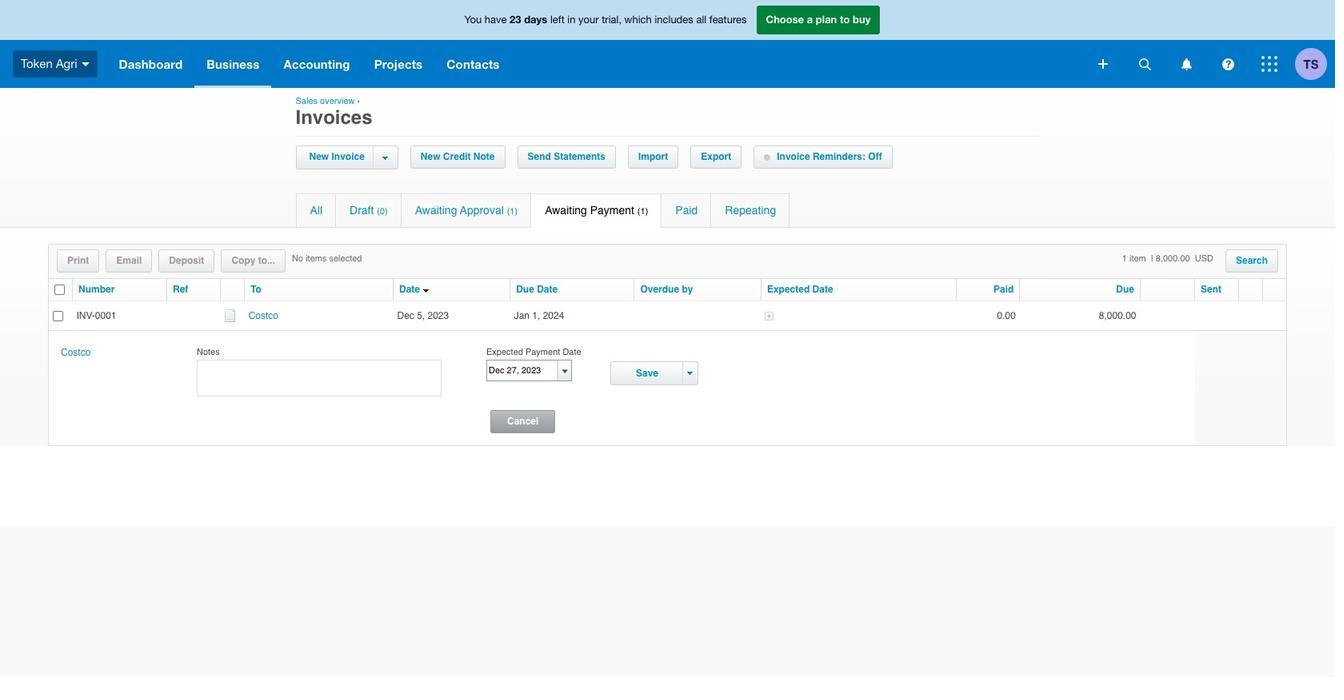 Task type: vqa. For each thing, say whether or not it's contained in the screenshot.
top Paid Link
yes



Task type: locate. For each thing, give the bounding box(es) containing it.
repeating
[[725, 204, 776, 217]]

0 vertical spatial paid link
[[662, 194, 711, 227]]

0 horizontal spatial invoice
[[332, 151, 365, 162]]

23
[[510, 13, 521, 26]]

choose a plan to buy
[[766, 13, 871, 26]]

8,000.00
[[1099, 310, 1137, 321]]

paid link down export link
[[662, 194, 711, 227]]

payment for awaiting
[[590, 204, 635, 217]]

(1) inside awaiting payment (1)
[[638, 206, 648, 217]]

1 horizontal spatial costco
[[249, 310, 279, 321]]

awaiting
[[415, 204, 457, 217], [545, 204, 587, 217]]

deposit link
[[160, 250, 214, 272]]

dashboard link
[[107, 40, 195, 88]]

awaiting left approval
[[415, 204, 457, 217]]

2 awaiting from the left
[[545, 204, 587, 217]]

new invoice link
[[305, 146, 373, 168]]

svg image
[[1182, 58, 1192, 70], [81, 62, 89, 66]]

1 horizontal spatial paid link
[[994, 284, 1014, 295]]

1 vertical spatial payment
[[526, 347, 560, 358]]

save
[[636, 368, 659, 379]]

awaiting down send statements link
[[545, 204, 587, 217]]

have
[[485, 14, 507, 26]]

days
[[524, 13, 548, 26]]

1 horizontal spatial svg image
[[1182, 58, 1192, 70]]

awaiting for awaiting approval
[[415, 204, 457, 217]]

print
[[67, 255, 89, 266]]

jan
[[514, 310, 530, 321]]

to
[[840, 13, 850, 26]]

1 horizontal spatial payment
[[590, 204, 635, 217]]

paid link up 0.00
[[994, 284, 1014, 295]]

sent
[[1201, 284, 1222, 295]]

search
[[1236, 255, 1268, 266]]

0 horizontal spatial svg image
[[81, 62, 89, 66]]

expected date
[[767, 284, 834, 295]]

overdue by link
[[641, 284, 693, 295]]

(1)
[[507, 206, 518, 217], [638, 206, 648, 217]]

1,
[[532, 310, 540, 321]]

includes
[[655, 14, 694, 26]]

left
[[551, 14, 565, 26]]

None text field
[[487, 361, 557, 381]]

1 invoice from the left
[[332, 151, 365, 162]]

due inside due date 'link'
[[516, 284, 534, 295]]

(1) for awaiting approval
[[507, 206, 518, 217]]

paid link
[[662, 194, 711, 227], [994, 284, 1014, 295]]

export
[[701, 151, 732, 162]]

costco down inv-
[[61, 347, 91, 359]]

copy to...
[[232, 255, 275, 266]]

1 due from the left
[[516, 284, 534, 295]]

invoice left "reminders:"
[[777, 151, 810, 162]]

0 horizontal spatial awaiting
[[415, 204, 457, 217]]

new left credit
[[421, 151, 441, 162]]

all
[[697, 14, 707, 26]]

paid down export link
[[676, 204, 698, 217]]

0 horizontal spatial payment
[[526, 347, 560, 358]]

0 horizontal spatial costco
[[61, 347, 91, 359]]

overview
[[320, 96, 355, 106]]

to...
[[258, 255, 275, 266]]

costco link down inv-
[[61, 347, 91, 359]]

draft
[[350, 204, 374, 217]]

payment for expected
[[526, 347, 560, 358]]

accounting button
[[272, 40, 362, 88]]

due up jan
[[516, 284, 534, 295]]

expected
[[767, 284, 810, 295], [487, 347, 523, 358]]

(1) down import link
[[638, 206, 648, 217]]

paid up 0.00
[[994, 284, 1014, 295]]

0 horizontal spatial costco link
[[61, 347, 91, 359]]

payment down statements
[[590, 204, 635, 217]]

invoice down "invoices"
[[332, 151, 365, 162]]

choose
[[766, 13, 804, 26]]

costco down to link
[[249, 310, 279, 321]]

None checkbox
[[54, 285, 65, 295], [53, 311, 63, 321], [54, 285, 65, 295], [53, 311, 63, 321]]

due up 8,000.00
[[1117, 284, 1135, 295]]

1 vertical spatial expected
[[487, 347, 523, 358]]

which
[[625, 14, 652, 26]]

2 (1) from the left
[[638, 206, 648, 217]]

0 horizontal spatial (1)
[[507, 206, 518, 217]]

you have 23 days left in your trial, which includes all features
[[465, 13, 747, 26]]

svg image
[[1262, 56, 1278, 72], [1139, 58, 1151, 70], [1222, 58, 1234, 70], [1099, 59, 1108, 69]]

costco link down to link
[[249, 310, 279, 321]]

1 item                          | 8,000.00                              usd
[[1123, 254, 1214, 264]]

deposit
[[169, 255, 204, 266]]

costco for the right costco link
[[249, 310, 279, 321]]

ref
[[173, 284, 188, 295]]

0 horizontal spatial due
[[516, 284, 534, 295]]

0 horizontal spatial paid link
[[662, 194, 711, 227]]

1 horizontal spatial new
[[421, 151, 441, 162]]

off
[[869, 151, 882, 162]]

new down "invoices"
[[309, 151, 329, 162]]

0 vertical spatial paid
[[676, 204, 698, 217]]

item
[[1130, 254, 1147, 264]]

0 horizontal spatial expected
[[487, 347, 523, 358]]

2 new from the left
[[421, 151, 441, 162]]

invoices
[[296, 106, 373, 129]]

1 horizontal spatial awaiting
[[545, 204, 587, 217]]

copy
[[232, 255, 256, 266]]

banner containing ts
[[0, 0, 1336, 88]]

1 vertical spatial paid
[[994, 284, 1014, 295]]

1 horizontal spatial (1)
[[638, 206, 648, 217]]

0 horizontal spatial new
[[309, 151, 329, 162]]

1
[[1123, 254, 1128, 264]]

(1) inside awaiting approval (1)
[[507, 206, 518, 217]]

reminders:
[[813, 151, 866, 162]]

1 horizontal spatial expected
[[767, 284, 810, 295]]

1 new from the left
[[309, 151, 329, 162]]

1 awaiting from the left
[[415, 204, 457, 217]]

0 vertical spatial expected
[[767, 284, 810, 295]]

token
[[21, 57, 53, 70]]

›
[[357, 96, 360, 106]]

1 horizontal spatial due
[[1117, 284, 1135, 295]]

draft (0)
[[350, 204, 388, 217]]

print link
[[58, 250, 99, 272]]

approval
[[460, 204, 504, 217]]

date inside expected date link
[[813, 284, 834, 295]]

1 vertical spatial costco link
[[61, 347, 91, 359]]

expected for expected date
[[767, 284, 810, 295]]

repeating link
[[712, 194, 790, 227]]

features
[[710, 14, 747, 26]]

payment down the 'jan 1, 2024'
[[526, 347, 560, 358]]

banner
[[0, 0, 1336, 88]]

costco
[[249, 310, 279, 321], [61, 347, 91, 359]]

0 vertical spatial costco link
[[249, 310, 279, 321]]

in
[[568, 14, 576, 26]]

import link
[[629, 146, 678, 168]]

token agri
[[21, 57, 77, 70]]

costco for the bottommost costco link
[[61, 347, 91, 359]]

1 (1) from the left
[[507, 206, 518, 217]]

copy to... link
[[222, 250, 285, 272]]

due for due date
[[516, 284, 534, 295]]

contacts button
[[435, 40, 512, 88]]

token agri button
[[0, 40, 107, 88]]

1 vertical spatial costco
[[61, 347, 91, 359]]

0 vertical spatial payment
[[590, 204, 635, 217]]

0 vertical spatial costco
[[249, 310, 279, 321]]

(1) right approval
[[507, 206, 518, 217]]

2 due from the left
[[1117, 284, 1135, 295]]

due for due link
[[1117, 284, 1135, 295]]

0 horizontal spatial paid
[[676, 204, 698, 217]]

expected for expected payment date
[[487, 347, 523, 358]]

paid
[[676, 204, 698, 217], [994, 284, 1014, 295]]

1 horizontal spatial invoice
[[777, 151, 810, 162]]

number
[[78, 284, 115, 295]]

statements
[[554, 151, 606, 162]]



Task type: describe. For each thing, give the bounding box(es) containing it.
0.00
[[998, 310, 1016, 321]]

date link
[[399, 284, 420, 295]]

jan 1, 2024
[[514, 310, 570, 321]]

overdue by
[[641, 284, 693, 295]]

invoice reminders:                                  off link
[[755, 146, 892, 168]]

credit
[[443, 151, 471, 162]]

agri
[[56, 57, 77, 70]]

selected
[[329, 254, 362, 264]]

items
[[306, 254, 327, 264]]

sales overview link
[[296, 96, 355, 106]]

your
[[579, 14, 599, 26]]

dec 5, 2023
[[397, 310, 449, 321]]

no
[[292, 254, 303, 264]]

overdue
[[641, 284, 680, 295]]

export link
[[692, 146, 741, 168]]

0001
[[95, 310, 116, 321]]

import
[[639, 151, 668, 162]]

1 horizontal spatial paid
[[994, 284, 1014, 295]]

new for new invoice
[[309, 151, 329, 162]]

inv-
[[76, 310, 95, 321]]

new invoice
[[309, 151, 365, 162]]

1 horizontal spatial costco link
[[249, 310, 279, 321]]

Notes text field
[[197, 360, 442, 397]]

awaiting approval (1)
[[415, 204, 518, 217]]

business
[[207, 57, 260, 71]]

a
[[807, 13, 813, 26]]

due link
[[1117, 284, 1135, 295]]

invoice reminders:                                  off
[[777, 151, 882, 162]]

(0)
[[377, 206, 388, 217]]

date inside due date 'link'
[[537, 284, 558, 295]]

all link
[[297, 194, 335, 227]]

projects
[[374, 57, 423, 71]]

business button
[[195, 40, 272, 88]]

(1) for awaiting payment
[[638, 206, 648, 217]]

5,
[[417, 310, 425, 321]]

1 vertical spatial paid link
[[994, 284, 1014, 295]]

accounting
[[284, 57, 350, 71]]

2024
[[543, 310, 565, 321]]

by
[[682, 284, 693, 295]]

contacts
[[447, 57, 500, 71]]

plan
[[816, 13, 837, 26]]

ts
[[1304, 56, 1319, 71]]

trial,
[[602, 14, 622, 26]]

search link
[[1227, 250, 1278, 272]]

sales
[[296, 96, 318, 106]]

send statements link
[[518, 146, 615, 168]]

new credit note
[[421, 151, 495, 162]]

svg image inside token agri popup button
[[81, 62, 89, 66]]

new for new credit note
[[421, 151, 441, 162]]

to link
[[251, 284, 262, 295]]

expected date link
[[767, 284, 834, 295]]

awaiting for awaiting payment
[[545, 204, 587, 217]]

new credit note link
[[411, 146, 505, 168]]

you
[[465, 14, 482, 26]]

awaiting payment (1)
[[545, 204, 648, 217]]

sent link
[[1201, 284, 1222, 295]]

inv-0001
[[76, 310, 116, 321]]

cancel
[[507, 416, 539, 428]]

ref link
[[173, 284, 188, 295]]

2 invoice from the left
[[777, 151, 810, 162]]

sales overview › invoices
[[296, 96, 373, 129]]

email
[[116, 255, 142, 266]]

ts button
[[1296, 40, 1336, 88]]

due date
[[516, 284, 558, 295]]

notes
[[197, 347, 220, 358]]

2023
[[428, 310, 449, 321]]

dec
[[397, 310, 414, 321]]

note
[[474, 151, 495, 162]]

to
[[251, 284, 262, 295]]

number link
[[78, 284, 115, 295]]

no items selected
[[292, 254, 362, 264]]

expected payment date
[[487, 347, 582, 358]]

dashboard
[[119, 57, 183, 71]]



